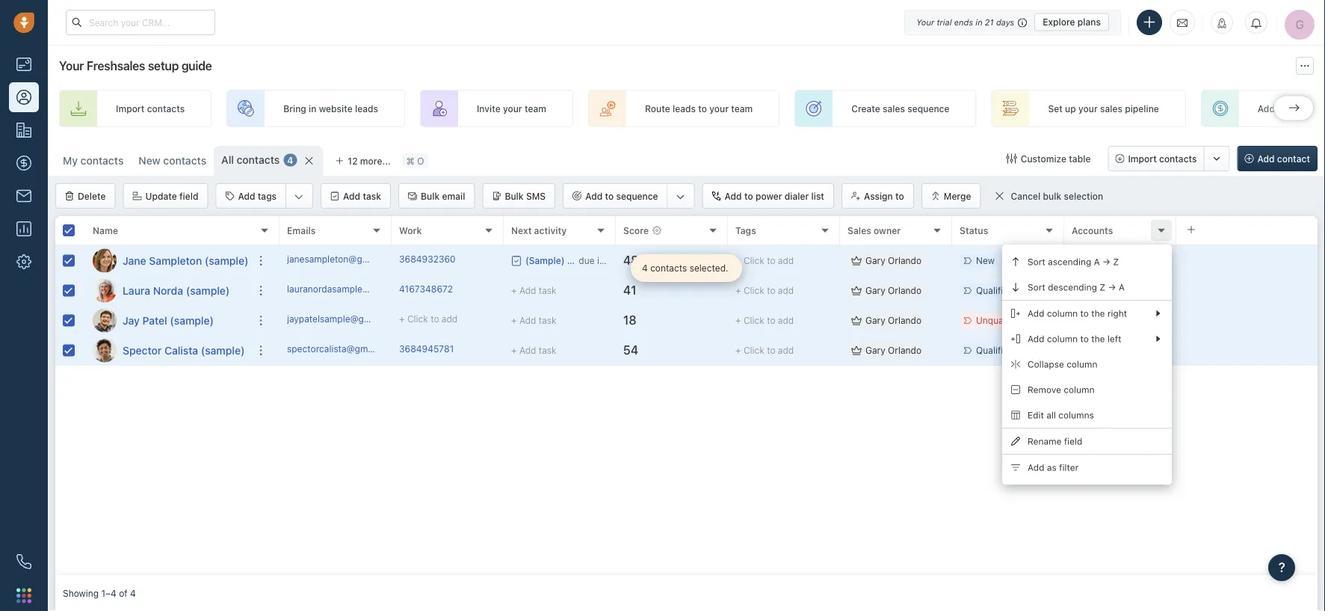 Task type: locate. For each thing, give the bounding box(es) containing it.
1 vertical spatial j image
[[93, 309, 117, 332]]

(sample) for spector calista (sample)
[[201, 344, 245, 356]]

z
[[1114, 256, 1120, 267], [1100, 282, 1106, 292]]

to inside add to sequence 'button'
[[605, 191, 614, 201]]

field down columns
[[1065, 436, 1083, 446]]

(sample) right the calista
[[201, 344, 245, 356]]

2 your from the left
[[710, 103, 729, 114]]

3 + click to add from the top
[[736, 315, 794, 326]]

2 gary orlando from the top
[[866, 285, 922, 296]]

add inside group
[[238, 191, 255, 201]]

1 sales from the left
[[883, 103, 906, 114]]

import
[[116, 103, 145, 114], [1129, 153, 1158, 164]]

gary for 41
[[866, 285, 886, 296]]

add to power dialer list button
[[703, 183, 835, 209]]

1 vertical spatial + add task
[[512, 315, 557, 326]]

4167348672
[[399, 284, 453, 294]]

contacts
[[147, 103, 185, 114], [1160, 153, 1198, 164], [237, 154, 280, 166], [81, 154, 124, 167], [163, 154, 207, 167], [651, 263, 688, 273]]

z up "acme inc (sample)" link
[[1114, 256, 1120, 267]]

add for add to sequence
[[586, 191, 603, 201]]

angle down image inside add tags group
[[295, 189, 304, 204]]

2 horizontal spatial your
[[1079, 103, 1098, 114]]

a
[[1095, 256, 1101, 267], [1119, 282, 1125, 292]]

add inside 'button'
[[586, 191, 603, 201]]

website
[[319, 103, 353, 114]]

the for right
[[1092, 308, 1106, 319]]

new for new contacts
[[139, 154, 161, 167]]

press space to deselect this row. row containing 41
[[280, 276, 1319, 306]]

2 vertical spatial container_wx8msf4aqz5i3rn1 image
[[852, 285, 862, 296]]

(sample) up acme inc (sample)
[[1120, 255, 1157, 266]]

list
[[812, 191, 825, 201]]

column down e
[[1048, 334, 1079, 344]]

0 vertical spatial 4
[[287, 155, 293, 165]]

lauranordasample@gmail.com link
[[287, 283, 414, 299]]

z right acme
[[1100, 282, 1106, 292]]

invite your team
[[477, 103, 547, 114]]

1 horizontal spatial new
[[977, 255, 995, 266]]

1 vertical spatial a
[[1119, 282, 1125, 292]]

2 + add task from the top
[[512, 315, 557, 326]]

j image left jay at the bottom left
[[93, 309, 117, 332]]

18
[[624, 313, 637, 327]]

2 + click to add from the top
[[736, 285, 794, 296]]

your left trial
[[917, 17, 935, 27]]

add deal
[[1259, 103, 1297, 114]]

column inside collapse column "menu item"
[[1067, 359, 1098, 369]]

add inside menu item
[[1028, 462, 1045, 473]]

spector
[[123, 344, 162, 356]]

lauranordasample@gmail.com
[[287, 284, 414, 294]]

0 horizontal spatial field
[[179, 191, 199, 201]]

4 cell from the top
[[1177, 336, 1319, 365]]

phone image
[[16, 554, 31, 569]]

team inside invite your team link
[[525, 103, 547, 114]]

email
[[442, 191, 465, 201]]

0 vertical spatial import
[[116, 103, 145, 114]]

4 right 48
[[642, 263, 648, 273]]

field for update field
[[179, 191, 199, 201]]

the up techcave
[[1092, 334, 1106, 344]]

qualified up unqualified
[[977, 285, 1014, 296]]

1 vertical spatial the
[[1092, 334, 1106, 344]]

(sample) for e corp (sample)
[[1104, 315, 1141, 326]]

import down your freshsales setup guide
[[116, 103, 145, 114]]

janesampleton@gmail.com 3684932360
[[287, 254, 456, 264]]

sort inside menu item
[[1028, 282, 1046, 292]]

0 horizontal spatial z
[[1100, 282, 1106, 292]]

1 horizontal spatial z
[[1114, 256, 1120, 267]]

showing
[[63, 588, 99, 598]]

2 bulk from the left
[[505, 191, 524, 201]]

1 horizontal spatial import contacts
[[1129, 153, 1198, 164]]

sales left pipeline
[[1101, 103, 1123, 114]]

new up update at the top
[[139, 154, 161, 167]]

press space to deselect this row. row containing spector calista (sample)
[[55, 336, 280, 366]]

remove column menu item
[[1003, 377, 1173, 402]]

menu
[[1003, 245, 1173, 485]]

field inside button
[[179, 191, 199, 201]]

1 horizontal spatial team
[[732, 103, 753, 114]]

add for add as filter
[[1028, 462, 1045, 473]]

2 the from the top
[[1092, 334, 1106, 344]]

2 angle down image from the left
[[677, 189, 686, 204]]

0 vertical spatial sequence
[[908, 103, 950, 114]]

your right route
[[710, 103, 729, 114]]

1 vertical spatial field
[[1065, 436, 1083, 446]]

3 cell from the top
[[1177, 306, 1319, 335]]

cell for 41
[[1177, 276, 1319, 305]]

→ inside menu item
[[1109, 282, 1117, 292]]

z inside sort ascending a → z "menu item"
[[1114, 256, 1120, 267]]

orlando for 41
[[889, 285, 922, 296]]

jaypatelsample@gmail.com
[[287, 314, 402, 324]]

field for rename field
[[1065, 436, 1083, 446]]

(sample) down jane sampleton (sample) link
[[186, 284, 230, 297]]

column for collapse column
[[1067, 359, 1098, 369]]

bulk for bulk sms
[[505, 191, 524, 201]]

2 cell from the top
[[1177, 276, 1319, 305]]

1 angle down image from the left
[[295, 189, 304, 204]]

41
[[624, 283, 637, 297]]

1 team from the left
[[525, 103, 547, 114]]

4 gary from the top
[[866, 345, 886, 356]]

1 the from the top
[[1092, 308, 1106, 319]]

3 your from the left
[[1079, 103, 1098, 114]]

(sample) up spector calista (sample)
[[170, 314, 214, 326]]

1 horizontal spatial your
[[917, 17, 935, 27]]

s image
[[93, 338, 117, 362]]

1 vertical spatial import contacts
[[1129, 153, 1198, 164]]

0 horizontal spatial angle down image
[[295, 189, 304, 204]]

press space to deselect this row. row containing 18
[[280, 306, 1319, 336]]

merge button
[[922, 183, 982, 209]]

sort ascending a → z menu item
[[1003, 249, 1173, 274]]

techcave (sample)
[[1072, 345, 1152, 356]]

1 bulk from the left
[[421, 191, 440, 201]]

4 gary orlando from the top
[[866, 345, 922, 356]]

add tags group
[[216, 183, 313, 209]]

21
[[986, 17, 994, 27]]

sms
[[526, 191, 546, 201]]

4 right all contacts link
[[287, 155, 293, 165]]

4
[[287, 155, 293, 165], [642, 263, 648, 273], [130, 588, 136, 598]]

your right up
[[1079, 103, 1098, 114]]

team
[[525, 103, 547, 114], [732, 103, 753, 114]]

1 gary from the top
[[866, 255, 886, 266]]

field right update at the top
[[179, 191, 199, 201]]

(sample) right "sampleton"
[[205, 254, 249, 267]]

angle down image for add tags
[[295, 189, 304, 204]]

0 horizontal spatial team
[[525, 103, 547, 114]]

1 horizontal spatial a
[[1119, 282, 1125, 292]]

sequence
[[908, 103, 950, 114], [617, 191, 659, 201]]

next
[[512, 225, 532, 236]]

0 vertical spatial z
[[1114, 256, 1120, 267]]

4 + click to add from the top
[[736, 345, 794, 356]]

1 vertical spatial z
[[1100, 282, 1106, 292]]

1 vertical spatial in
[[309, 103, 317, 114]]

press space to deselect this row. row containing 48
[[280, 246, 1319, 276]]

qualified for 54
[[977, 345, 1014, 356]]

cell
[[1177, 246, 1319, 275], [1177, 276, 1319, 305], [1177, 306, 1319, 335], [1177, 336, 1319, 365]]

2 j image from the top
[[93, 309, 117, 332]]

import inside import contacts link
[[116, 103, 145, 114]]

→
[[1103, 256, 1111, 267], [1109, 282, 1117, 292]]

1 vertical spatial sort
[[1028, 282, 1046, 292]]

import contacts down pipeline
[[1129, 153, 1198, 164]]

your
[[503, 103, 523, 114], [710, 103, 729, 114], [1079, 103, 1098, 114]]

2 qualified from the top
[[977, 345, 1014, 356]]

0 vertical spatial qualified
[[977, 285, 1014, 296]]

1 horizontal spatial field
[[1065, 436, 1083, 446]]

0 vertical spatial in
[[976, 17, 983, 27]]

+ click to add for 54
[[736, 345, 794, 356]]

1 leads from the left
[[355, 103, 378, 114]]

customize
[[1021, 153, 1067, 164]]

3684945781 link
[[399, 342, 454, 358]]

angle down image
[[295, 189, 304, 204], [677, 189, 686, 204]]

add for add to power dialer list
[[725, 191, 742, 201]]

your
[[917, 17, 935, 27], [59, 59, 84, 73]]

2 horizontal spatial 4
[[642, 263, 648, 273]]

sequence right create
[[908, 103, 950, 114]]

→ down 'widgetz.io (sample)'
[[1109, 282, 1117, 292]]

sort left the ascending
[[1028, 256, 1046, 267]]

new down status
[[977, 255, 995, 266]]

0 horizontal spatial in
[[309, 103, 317, 114]]

3 gary from the top
[[866, 315, 886, 326]]

0 horizontal spatial new
[[139, 154, 161, 167]]

Search your CRM... text field
[[66, 10, 215, 35]]

import inside import contacts button
[[1129, 153, 1158, 164]]

gary orlando for 41
[[866, 285, 922, 296]]

1 horizontal spatial in
[[976, 17, 983, 27]]

1 horizontal spatial your
[[710, 103, 729, 114]]

jane sampleton (sample) link
[[123, 253, 249, 268]]

add task
[[343, 191, 381, 201]]

column for add column to the left
[[1048, 334, 1079, 344]]

activity
[[534, 225, 567, 236]]

new inside press space to deselect this row. row
[[977, 255, 995, 266]]

+ add task
[[512, 285, 557, 296], [512, 315, 557, 326], [512, 345, 557, 356]]

0 horizontal spatial a
[[1095, 256, 1101, 267]]

1 row group from the left
[[55, 246, 280, 366]]

update
[[145, 191, 177, 201]]

qualified for 41
[[977, 285, 1014, 296]]

3 + add task from the top
[[512, 345, 557, 356]]

selected.
[[690, 263, 729, 273]]

sequence inside "link"
[[908, 103, 950, 114]]

menu containing sort ascending a → z
[[1003, 245, 1173, 485]]

+ click to add for 41
[[736, 285, 794, 296]]

0 horizontal spatial leads
[[355, 103, 378, 114]]

freshsales
[[87, 59, 145, 73]]

column down techcave
[[1067, 359, 1098, 369]]

task
[[363, 191, 381, 201], [539, 285, 557, 296], [539, 315, 557, 326], [539, 345, 557, 356]]

bulk sms button
[[483, 183, 556, 209]]

gary orlando for 18
[[866, 315, 922, 326]]

0 vertical spatial your
[[917, 17, 935, 27]]

import for import contacts button
[[1129, 153, 1158, 164]]

0 horizontal spatial import
[[116, 103, 145, 114]]

add as filter
[[1028, 462, 1079, 473]]

row group containing 48
[[280, 246, 1319, 366]]

click
[[744, 255, 765, 266], [744, 285, 765, 296], [408, 314, 428, 324], [744, 315, 765, 326], [744, 345, 765, 356]]

1 vertical spatial your
[[59, 59, 84, 73]]

to inside assign to button
[[896, 191, 905, 201]]

add deal link
[[1202, 90, 1324, 127]]

invite your team link
[[420, 90, 574, 127]]

1 horizontal spatial bulk
[[505, 191, 524, 201]]

add for add column to the left
[[1028, 334, 1045, 344]]

(sample) for jay patel (sample)
[[170, 314, 214, 326]]

1 orlando from the top
[[889, 255, 922, 266]]

1 horizontal spatial import
[[1129, 153, 1158, 164]]

import contacts down the setup
[[116, 103, 185, 114]]

0 vertical spatial j image
[[93, 249, 117, 273]]

1 vertical spatial container_wx8msf4aqz5i3rn1 image
[[852, 255, 862, 266]]

container_wx8msf4aqz5i3rn1 image for new
[[852, 255, 862, 266]]

your inside route leads to your team link
[[710, 103, 729, 114]]

4 orlando from the top
[[889, 345, 922, 356]]

add column to the right
[[1028, 308, 1128, 319]]

2 sales from the left
[[1101, 103, 1123, 114]]

0 vertical spatial import contacts
[[116, 103, 185, 114]]

0 vertical spatial + add task
[[512, 285, 557, 296]]

customize table button
[[997, 146, 1101, 171]]

sequence up score
[[617, 191, 659, 201]]

new contacts button
[[131, 146, 214, 176], [139, 154, 207, 167]]

collapse
[[1028, 359, 1065, 369]]

name column header
[[85, 216, 280, 246]]

bulk inside 'button'
[[421, 191, 440, 201]]

2 gary from the top
[[866, 285, 886, 296]]

invite
[[477, 103, 501, 114]]

column inside remove column menu item
[[1064, 384, 1095, 395]]

right
[[1108, 308, 1128, 319]]

angle down image for add to sequence
[[677, 189, 686, 204]]

row group
[[55, 246, 280, 366], [280, 246, 1319, 366]]

angle down image right add to sequence
[[677, 189, 686, 204]]

freshworks switcher image
[[16, 588, 31, 603]]

ascending
[[1049, 256, 1092, 267]]

(sample) for laura norda (sample)
[[186, 284, 230, 297]]

add contact
[[1258, 153, 1311, 164]]

add task button
[[321, 183, 391, 209]]

qualified
[[977, 285, 1014, 296], [977, 345, 1014, 356]]

import contacts group
[[1109, 146, 1231, 171]]

update field
[[145, 191, 199, 201]]

spector calista (sample)
[[123, 344, 245, 356]]

2 orlando from the top
[[889, 285, 922, 296]]

(sample) up left
[[1104, 315, 1141, 326]]

accounts
[[1072, 225, 1114, 236]]

contacts inside button
[[1160, 153, 1198, 164]]

import contacts link
[[59, 90, 212, 127]]

1 vertical spatial sequence
[[617, 191, 659, 201]]

cancel bulk selection
[[1011, 191, 1104, 201]]

0 vertical spatial new
[[139, 154, 161, 167]]

container_wx8msf4aqz5i3rn1 image
[[1007, 153, 1018, 164], [512, 255, 522, 266], [852, 315, 862, 326], [852, 345, 862, 356]]

in
[[976, 17, 983, 27], [309, 103, 317, 114]]

→ for a
[[1109, 282, 1117, 292]]

orlando for 18
[[889, 315, 922, 326]]

0 horizontal spatial import contacts
[[116, 103, 185, 114]]

column down descending
[[1048, 308, 1079, 319]]

4 right of
[[130, 588, 136, 598]]

qualified down unqualified
[[977, 345, 1014, 356]]

press space to deselect this row. row
[[55, 246, 280, 276], [280, 246, 1319, 276], [55, 276, 280, 306], [280, 276, 1319, 306], [55, 306, 280, 336], [280, 306, 1319, 336], [55, 336, 280, 366], [280, 336, 1319, 366]]

column up columns
[[1064, 384, 1095, 395]]

to inside route leads to your team link
[[699, 103, 707, 114]]

orlando for 54
[[889, 345, 922, 356]]

0 horizontal spatial your
[[503, 103, 523, 114]]

1 vertical spatial import
[[1129, 153, 1158, 164]]

0 vertical spatial the
[[1092, 308, 1106, 319]]

→ up "inc"
[[1103, 256, 1111, 267]]

your right invite
[[503, 103, 523, 114]]

1 sort from the top
[[1028, 256, 1046, 267]]

j image
[[93, 249, 117, 273], [93, 309, 117, 332]]

click for 18
[[744, 315, 765, 326]]

grid
[[55, 215, 1319, 575]]

2 row group from the left
[[280, 246, 1319, 366]]

leads right route
[[673, 103, 696, 114]]

add for add contact
[[1258, 153, 1276, 164]]

0 vertical spatial →
[[1103, 256, 1111, 267]]

add tags button
[[216, 184, 286, 208]]

0 vertical spatial a
[[1095, 256, 1101, 267]]

1 horizontal spatial sales
[[1101, 103, 1123, 114]]

set up your sales pipeline link
[[992, 90, 1187, 127]]

leads right website
[[355, 103, 378, 114]]

0 horizontal spatial your
[[59, 59, 84, 73]]

column for add column to the right
[[1048, 308, 1079, 319]]

sort left descending
[[1028, 282, 1046, 292]]

z inside 'sort descending z → a' menu item
[[1100, 282, 1106, 292]]

2 team from the left
[[732, 103, 753, 114]]

laura norda (sample)
[[123, 284, 230, 297]]

1 horizontal spatial sequence
[[908, 103, 950, 114]]

angle down image right tags
[[295, 189, 304, 204]]

jane sampleton (sample)
[[123, 254, 249, 267]]

angle down image inside add to sequence 'group'
[[677, 189, 686, 204]]

field inside menu item
[[1065, 436, 1083, 446]]

press space to deselect this row. row containing 54
[[280, 336, 1319, 366]]

sort inside "menu item"
[[1028, 256, 1046, 267]]

add
[[778, 255, 794, 266], [778, 285, 794, 296], [442, 314, 458, 324], [778, 315, 794, 326], [778, 345, 794, 356]]

0 vertical spatial sort
[[1028, 256, 1046, 267]]

your for your trial ends in 21 days
[[917, 17, 935, 27]]

1 + add task from the top
[[512, 285, 557, 296]]

→ inside "menu item"
[[1103, 256, 1111, 267]]

bulk inside button
[[505, 191, 524, 201]]

0 vertical spatial field
[[179, 191, 199, 201]]

explore plans
[[1043, 17, 1102, 27]]

1 horizontal spatial 4
[[287, 155, 293, 165]]

the left right
[[1092, 308, 1106, 319]]

(sample) up right
[[1114, 285, 1151, 296]]

bulk left sms
[[505, 191, 524, 201]]

0 horizontal spatial bulk
[[421, 191, 440, 201]]

+ add task for 18
[[512, 315, 557, 326]]

jane
[[123, 254, 146, 267]]

1 horizontal spatial leads
[[673, 103, 696, 114]]

0 horizontal spatial 4
[[130, 588, 136, 598]]

your trial ends in 21 days
[[917, 17, 1015, 27]]

your left freshsales
[[59, 59, 84, 73]]

in left the 21
[[976, 17, 983, 27]]

e
[[1072, 315, 1078, 326]]

acme inc (sample) link
[[1072, 285, 1151, 296]]

sort for sort descending z → a
[[1028, 282, 1046, 292]]

+
[[736, 255, 742, 266], [736, 285, 742, 296], [512, 285, 517, 296], [399, 314, 405, 324], [736, 315, 742, 326], [512, 315, 517, 326], [736, 345, 742, 356], [512, 345, 517, 356]]

status
[[960, 225, 989, 236]]

sequence inside 'button'
[[617, 191, 659, 201]]

3 orlando from the top
[[889, 315, 922, 326]]

sort descending z → a menu item
[[1003, 274, 1173, 300]]

table
[[1070, 153, 1091, 164]]

in right bring
[[309, 103, 317, 114]]

container_wx8msf4aqz5i3rn1 image
[[995, 191, 1006, 201], [852, 255, 862, 266], [852, 285, 862, 296]]

sales
[[883, 103, 906, 114], [1101, 103, 1123, 114]]

0 horizontal spatial sequence
[[617, 191, 659, 201]]

task inside button
[[363, 191, 381, 201]]

1 vertical spatial 4
[[642, 263, 648, 273]]

2 vertical spatial + add task
[[512, 345, 557, 356]]

3 gary orlando from the top
[[866, 315, 922, 326]]

sales right create
[[883, 103, 906, 114]]

task for 18
[[539, 315, 557, 326]]

1 vertical spatial new
[[977, 255, 995, 266]]

import down pipeline
[[1129, 153, 1158, 164]]

bulk left the email
[[421, 191, 440, 201]]

bulk
[[1044, 191, 1062, 201]]

1 j image from the top
[[93, 249, 117, 273]]

1 vertical spatial qualified
[[977, 345, 1014, 356]]

add for 54
[[778, 345, 794, 356]]

more...
[[360, 156, 391, 166]]

j image left 'jane'
[[93, 249, 117, 273]]

1 your from the left
[[503, 103, 523, 114]]

l image
[[93, 279, 117, 303]]

1 horizontal spatial angle down image
[[677, 189, 686, 204]]

import contacts inside button
[[1129, 153, 1198, 164]]

1 vertical spatial →
[[1109, 282, 1117, 292]]

2 sort from the top
[[1028, 282, 1046, 292]]

1 qualified from the top
[[977, 285, 1014, 296]]

add for add column to the right
[[1028, 308, 1045, 319]]

0 horizontal spatial sales
[[883, 103, 906, 114]]



Task type: vqa. For each thing, say whether or not it's contained in the screenshot.
LINKEDIN CIRCLED 'icon'
no



Task type: describe. For each thing, give the bounding box(es) containing it.
emails
[[287, 225, 316, 236]]

laura
[[123, 284, 150, 297]]

+ add task for 54
[[512, 345, 557, 356]]

spector calista (sample) link
[[123, 343, 245, 358]]

cell for 54
[[1177, 336, 1319, 365]]

delete
[[78, 191, 106, 201]]

acme
[[1072, 285, 1096, 296]]

4 inside all contacts 4
[[287, 155, 293, 165]]

corp
[[1080, 315, 1101, 326]]

1 gary orlando from the top
[[866, 255, 922, 266]]

janesampleton@gmail.com
[[287, 254, 400, 264]]

name row
[[55, 216, 280, 246]]

bring
[[284, 103, 306, 114]]

rename
[[1028, 436, 1062, 446]]

collapse column
[[1028, 359, 1098, 369]]

1 cell from the top
[[1177, 246, 1319, 275]]

set
[[1049, 103, 1063, 114]]

add to power dialer list
[[725, 191, 825, 201]]

trial
[[937, 17, 952, 27]]

import for import contacts link
[[116, 103, 145, 114]]

j image for jane sampleton (sample)
[[93, 249, 117, 273]]

my
[[63, 154, 78, 167]]

edit all columns
[[1028, 410, 1095, 420]]

work
[[399, 225, 422, 236]]

bulk email button
[[399, 183, 475, 209]]

selection
[[1065, 191, 1104, 201]]

+ click to add for 18
[[736, 315, 794, 326]]

all
[[221, 154, 234, 166]]

phone element
[[9, 547, 39, 577]]

your for your freshsales setup guide
[[59, 59, 84, 73]]

add contact button
[[1238, 146, 1319, 171]]

guide
[[182, 59, 212, 73]]

next activity
[[512, 225, 567, 236]]

row group containing jane sampleton (sample)
[[55, 246, 280, 366]]

techcave
[[1072, 345, 1112, 356]]

all contacts link
[[221, 153, 280, 168]]

widgetz.io
[[1072, 255, 1118, 266]]

press space to deselect this row. row containing jay patel (sample)
[[55, 306, 280, 336]]

jaypatelsample@gmail.com link
[[287, 313, 402, 328]]

sales owner
[[848, 225, 901, 236]]

set up your sales pipeline
[[1049, 103, 1160, 114]]

spectorcalista@gmail.com 3684945781
[[287, 344, 454, 354]]

ends
[[955, 17, 974, 27]]

explore
[[1043, 17, 1076, 27]]

calista
[[165, 344, 198, 356]]

(sample) for jane sampleton (sample)
[[205, 254, 249, 267]]

add as filter menu item
[[1003, 455, 1173, 480]]

laura norda (sample) link
[[123, 283, 230, 298]]

score
[[624, 225, 649, 236]]

1 + click to add from the top
[[736, 255, 794, 266]]

power
[[756, 191, 783, 201]]

⌘ o
[[407, 156, 424, 166]]

import contacts for import contacts button
[[1129, 153, 1198, 164]]

2 leads from the left
[[673, 103, 696, 114]]

3684945781
[[399, 344, 454, 354]]

cancel
[[1011, 191, 1041, 201]]

(sample) for acme inc (sample)
[[1114, 285, 1151, 296]]

+ add task for 41
[[512, 285, 557, 296]]

add to sequence group
[[563, 183, 695, 209]]

tags
[[736, 225, 757, 236]]

press space to deselect this row. row containing jane sampleton (sample)
[[55, 246, 280, 276]]

bring in website leads
[[284, 103, 378, 114]]

spectorcalista@gmail.com
[[287, 344, 398, 354]]

acme inc (sample)
[[1072, 285, 1151, 296]]

12 more... button
[[327, 150, 399, 171]]

add for 41
[[778, 285, 794, 296]]

container_wx8msf4aqz5i3rn1 image for qualified
[[852, 285, 862, 296]]

janesampleton@gmail.com link
[[287, 253, 400, 269]]

collapse column menu item
[[1003, 352, 1173, 377]]

tags
[[258, 191, 277, 201]]

rename field menu item
[[1003, 429, 1173, 454]]

gary orlando for 54
[[866, 345, 922, 356]]

column for remove column
[[1064, 384, 1095, 395]]

3684932360
[[399, 254, 456, 264]]

4 inside grid
[[642, 263, 648, 273]]

→ for z
[[1103, 256, 1111, 267]]

plans
[[1078, 17, 1102, 27]]

update field button
[[123, 183, 208, 209]]

assign to
[[865, 191, 905, 201]]

remove
[[1028, 384, 1062, 395]]

days
[[997, 17, 1015, 27]]

import contacts for import contacts link
[[116, 103, 185, 114]]

route leads to your team link
[[589, 90, 780, 127]]

create
[[852, 103, 881, 114]]

rename field
[[1028, 436, 1083, 446]]

assign to button
[[842, 183, 914, 209]]

edit all columns menu item
[[1003, 402, 1173, 428]]

a inside "menu item"
[[1095, 256, 1101, 267]]

jay patel (sample) link
[[123, 313, 214, 328]]

create sales sequence link
[[795, 90, 977, 127]]

merge
[[944, 191, 972, 201]]

new for new
[[977, 255, 995, 266]]

pipeline
[[1126, 103, 1160, 114]]

your inside the set up your sales pipeline "link"
[[1079, 103, 1098, 114]]

press space to deselect this row. row containing laura norda (sample)
[[55, 276, 280, 306]]

add to sequence button
[[564, 184, 668, 208]]

12 more...
[[348, 156, 391, 166]]

add for add task
[[343, 191, 361, 201]]

grid containing 48
[[55, 215, 1319, 575]]

bulk sms
[[505, 191, 546, 201]]

showing 1–4 of 4
[[63, 588, 136, 598]]

2 vertical spatial 4
[[130, 588, 136, 598]]

widgetz.io (sample) link
[[1072, 255, 1157, 266]]

sort for sort ascending a → z
[[1028, 256, 1046, 267]]

gary for 54
[[866, 345, 886, 356]]

a inside menu item
[[1119, 282, 1125, 292]]

add for 18
[[778, 315, 794, 326]]

gary for 18
[[866, 315, 886, 326]]

j image for jay patel (sample)
[[93, 309, 117, 332]]

task for 41
[[539, 285, 557, 296]]

your inside invite your team link
[[503, 103, 523, 114]]

my contacts
[[63, 154, 124, 167]]

team inside route leads to your team link
[[732, 103, 753, 114]]

click for 54
[[744, 345, 765, 356]]

owner
[[874, 225, 901, 236]]

bulk email
[[421, 191, 465, 201]]

add for add deal
[[1259, 103, 1276, 114]]

route leads to your team
[[645, 103, 753, 114]]

assign
[[865, 191, 894, 201]]

bulk for bulk email
[[421, 191, 440, 201]]

0 vertical spatial container_wx8msf4aqz5i3rn1 image
[[995, 191, 1006, 201]]

(sample) down left
[[1115, 345, 1152, 356]]

contacts inside grid
[[651, 263, 688, 273]]

add for add tags
[[238, 191, 255, 201]]

all
[[1047, 410, 1057, 420]]

norda
[[153, 284, 183, 297]]

import contacts button
[[1109, 146, 1205, 171]]

setup
[[148, 59, 179, 73]]

cell for 18
[[1177, 306, 1319, 335]]

email image
[[1178, 16, 1188, 29]]

edit
[[1028, 410, 1045, 420]]

the for left
[[1092, 334, 1106, 344]]

patel
[[143, 314, 167, 326]]

contact
[[1278, 153, 1311, 164]]

3684932360 link
[[399, 253, 456, 269]]

to inside "add to power dialer list" button
[[745, 191, 754, 201]]

container_wx8msf4aqz5i3rn1 image inside customize table button
[[1007, 153, 1018, 164]]

name
[[93, 225, 118, 236]]

sequence for add to sequence
[[617, 191, 659, 201]]

techcave (sample) link
[[1072, 345, 1152, 356]]

click for 41
[[744, 285, 765, 296]]

sort descending z → a
[[1028, 282, 1125, 292]]

sequence for create sales sequence
[[908, 103, 950, 114]]

jay
[[123, 314, 140, 326]]

customize table
[[1021, 153, 1091, 164]]

task for 54
[[539, 345, 557, 356]]

e corp (sample) link
[[1072, 315, 1141, 326]]



